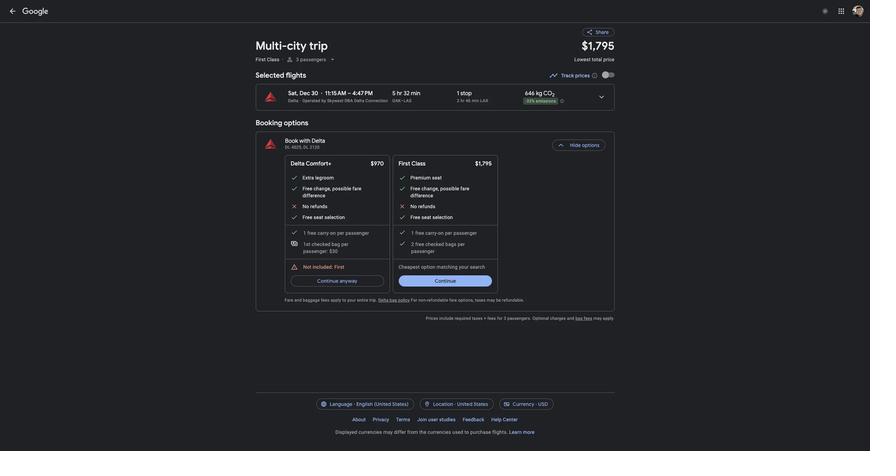 Task type: vqa. For each thing, say whether or not it's contained in the screenshot.
the middle bag
yes



Task type: locate. For each thing, give the bounding box(es) containing it.
1 horizontal spatial on
[[438, 231, 444, 236]]

1 1 free carry-on per passenger from the left
[[303, 231, 369, 236]]

passenger up first checked bag costs 30 us dollars per passenger 'element' at the bottom left of page
[[346, 231, 369, 236]]

continue inside 'button'
[[435, 278, 456, 285]]

no for comfort+
[[303, 204, 309, 210]]

 image down sat, dec 30
[[300, 99, 301, 103]]

2 horizontal spatial 1
[[457, 90, 459, 97]]

0 horizontal spatial to
[[342, 298, 346, 303]]

delta down 4025,
[[291, 161, 305, 168]]

1 on from the left
[[330, 231, 336, 236]]

loading results progress bar
[[0, 22, 870, 24]]

passengers.
[[508, 317, 532, 321]]

1 horizontal spatial checked
[[426, 242, 444, 247]]

1 continue from the left
[[317, 278, 339, 285]]

1 horizontal spatial bag
[[390, 298, 397, 303]]

1 carry- from the left
[[318, 231, 330, 236]]

language
[[330, 402, 353, 408]]

0 horizontal spatial change,
[[314, 186, 331, 192]]

0 horizontal spatial –
[[348, 90, 351, 97]]

0 horizontal spatial options
[[284, 119, 308, 128]]

2 up cheapest
[[411, 242, 414, 247]]

search
[[470, 265, 485, 270]]

0 horizontal spatial dl
[[285, 145, 290, 150]]

1 horizontal spatial change,
[[422, 186, 439, 192]]

1 horizontal spatial selection
[[433, 215, 453, 220]]

per up first checked bag costs 30 us dollars per passenger 'element' at the bottom left of page
[[337, 231, 344, 236]]

1 left stop
[[457, 90, 459, 97]]

may left be
[[487, 298, 495, 303]]

free change, possible fare difference
[[303, 186, 362, 199], [411, 186, 469, 199]]

lax
[[480, 99, 488, 103]]

first class down multi-
[[256, 57, 280, 62]]

1 horizontal spatial seat
[[422, 215, 431, 220]]

fees left apply on the bottom
[[321, 298, 330, 303]]

checked up passenger:
[[312, 242, 331, 247]]

1 horizontal spatial continue
[[435, 278, 456, 285]]

1 selection from the left
[[325, 215, 345, 220]]

0 horizontal spatial selection
[[325, 215, 345, 220]]

1st
[[303, 242, 310, 247]]

1 horizontal spatial class
[[412, 161, 426, 168]]

3 down city
[[296, 57, 299, 62]]

2 inside 1 stop 2 hr 46 min lax
[[457, 99, 460, 103]]

may left apply. at right
[[594, 317, 602, 321]]

46
[[466, 99, 471, 103]]

no for class
[[411, 204, 417, 210]]

2 checked from the left
[[426, 242, 444, 247]]

1 horizontal spatial possible
[[440, 186, 459, 192]]

dec
[[300, 90, 310, 97]]

1 free seat selection from the left
[[303, 215, 345, 220]]

checked
[[312, 242, 331, 247], [426, 242, 444, 247]]

11:15 am – 4:47 pm
[[325, 90, 373, 97]]

min right 32
[[411, 90, 421, 97]]

0 horizontal spatial bag
[[332, 242, 340, 247]]

0 horizontal spatial 1 free carry-on per passenger
[[303, 231, 369, 236]]

per up not included: first
[[341, 242, 349, 247]]

legroom
[[315, 175, 334, 181]]

terms
[[396, 417, 410, 423]]

possible down legroom
[[332, 186, 351, 192]]

entire
[[357, 298, 368, 303]]

to
[[342, 298, 346, 303], [465, 430, 469, 436]]

seat up 1st checked bag per passenger:
[[314, 215, 323, 220]]

seat right premium
[[432, 175, 442, 181]]

may
[[487, 298, 495, 303], [594, 317, 602, 321], [383, 430, 393, 436]]

delta bag policy link
[[378, 298, 410, 303]]

hr left 46
[[461, 99, 465, 103]]

0 horizontal spatial no refunds
[[303, 204, 328, 210]]

passenger up option
[[411, 249, 435, 254]]

options,
[[458, 298, 474, 303]]

0 horizontal spatial carry-
[[318, 231, 330, 236]]

displayed currencies may differ from the currencies used to purchase flights. learn more
[[336, 430, 535, 436]]

selected
[[256, 71, 284, 80]]

0 vertical spatial hr
[[397, 90, 402, 97]]

2 possible from the left
[[440, 186, 459, 192]]

1 free carry-on per passenger
[[303, 231, 369, 236], [411, 231, 477, 236]]

 image up selected flights
[[282, 57, 284, 62]]

None text field
[[575, 39, 615, 69]]

by
[[322, 99, 326, 103]]

options up book at the left of page
[[284, 119, 308, 128]]

user
[[428, 417, 438, 423]]

1 vertical spatial to
[[465, 430, 469, 436]]

1 vertical spatial 2
[[457, 99, 460, 103]]

free change, possible fare difference for first class
[[411, 186, 469, 199]]

class up premium
[[412, 161, 426, 168]]

free change, possible fare difference down premium seat
[[411, 186, 469, 199]]

2 up emissions at the top right
[[552, 92, 555, 98]]

2 vertical spatial first
[[334, 265, 344, 270]]

premium
[[411, 175, 431, 181]]

checked inside 2 free checked bags per passenger
[[426, 242, 444, 247]]

0 horizontal spatial no
[[303, 204, 309, 210]]

0 vertical spatial $1,795
[[582, 39, 615, 53]]

1 no refunds from the left
[[303, 204, 328, 210]]

0 horizontal spatial on
[[330, 231, 336, 236]]

11:15 am
[[325, 90, 346, 97]]

on up 2 free checked bags per passenger
[[438, 231, 444, 236]]

checked inside 1st checked bag per passenger:
[[312, 242, 331, 247]]

0 horizontal spatial 3
[[296, 57, 299, 62]]

first right the $970
[[399, 161, 410, 168]]

1 vertical spatial hr
[[461, 99, 465, 103]]

1 checked from the left
[[312, 242, 331, 247]]

1 stop flight. element
[[457, 90, 472, 98]]

0 vertical spatial 2
[[552, 92, 555, 98]]

2
[[552, 92, 555, 98], [457, 99, 460, 103], [411, 242, 414, 247]]

seat up 2 free checked bags per passenger
[[422, 215, 431, 220]]

1 free change, possible fare difference from the left
[[303, 186, 362, 199]]

min right 46
[[472, 99, 479, 103]]

2 change, from the left
[[422, 186, 439, 192]]

per inside 2 free checked bags per passenger
[[458, 242, 465, 247]]

options inside hide options dropdown button
[[582, 142, 600, 149]]

bag
[[332, 242, 340, 247], [390, 298, 397, 303], [576, 317, 583, 321]]

1795 us dollars element
[[582, 39, 615, 53]]

possible
[[332, 186, 351, 192], [440, 186, 459, 192]]

continue button
[[399, 273, 492, 290]]

no down premium
[[411, 204, 417, 210]]

on up first checked bag costs 30 us dollars per passenger 'element' at the bottom left of page
[[330, 231, 336, 236]]

with
[[300, 138, 311, 145]]

selection for first class
[[433, 215, 453, 220]]

1 horizontal spatial to
[[465, 430, 469, 436]]

class down multi-
[[267, 57, 280, 62]]

prices
[[426, 317, 438, 321]]

1 difference from the left
[[303, 193, 325, 199]]

0 horizontal spatial free change, possible fare difference
[[303, 186, 362, 199]]

1 horizontal spatial refunds
[[418, 204, 436, 210]]

2 currencies from the left
[[428, 430, 451, 436]]

charges
[[550, 317, 566, 321]]

1 refunds from the left
[[310, 204, 328, 210]]

continue down the matching
[[435, 278, 456, 285]]

feedback link
[[459, 415, 488, 426]]

to right apply on the bottom
[[342, 298, 346, 303]]

to right used
[[465, 430, 469, 436]]

1 horizontal spatial difference
[[411, 193, 433, 199]]

0 vertical spatial class
[[267, 57, 280, 62]]

2 on from the left
[[438, 231, 444, 236]]

1 for first class
[[411, 231, 414, 236]]

checked left 'bags'
[[426, 242, 444, 247]]

delta down sat,
[[288, 99, 299, 103]]

delta up 2120
[[312, 138, 325, 145]]

2 horizontal spatial fare
[[461, 186, 469, 192]]

free seat selection up 1st checked bag per passenger:
[[303, 215, 345, 220]]

delta right trip.
[[378, 298, 389, 303]]

carry- up 2 free checked bags per passenger
[[426, 231, 438, 236]]

about
[[352, 417, 366, 423]]

0 vertical spatial bag
[[332, 242, 340, 247]]

and right fare
[[295, 298, 302, 303]]

1 horizontal spatial and
[[567, 317, 575, 321]]

0 horizontal spatial difference
[[303, 193, 325, 199]]

and right 'charges' in the bottom right of the page
[[567, 317, 575, 321]]

change, down legroom
[[314, 186, 331, 192]]

hide options
[[570, 142, 600, 149]]

0 horizontal spatial refunds
[[310, 204, 328, 210]]

difference down premium
[[411, 193, 433, 199]]

refunds down extra legroom
[[310, 204, 328, 210]]

stop
[[461, 90, 472, 97]]

continue down not included: first
[[317, 278, 339, 285]]

difference down extra legroom
[[303, 193, 325, 199]]

hide options button
[[553, 137, 606, 154]]

1 change, from the left
[[314, 186, 331, 192]]

free change, possible fare difference down legroom
[[303, 186, 362, 199]]

dl down book at the left of page
[[285, 145, 290, 150]]

1 vertical spatial bag
[[390, 298, 397, 303]]

1 horizontal spatial passenger
[[411, 249, 435, 254]]

main content
[[256, 22, 615, 322]]

0 horizontal spatial $1,795
[[475, 161, 492, 168]]

taxes left +
[[472, 317, 483, 321]]

1 vertical spatial first class
[[399, 161, 426, 168]]

options
[[284, 119, 308, 128], [582, 142, 600, 149]]

2 1 free carry-on per passenger from the left
[[411, 231, 477, 236]]

passengers
[[300, 57, 326, 62]]

free for comfort+
[[308, 231, 316, 236]]

dl
[[285, 145, 290, 150], [303, 145, 309, 150]]

fees left apply. at right
[[584, 317, 593, 321]]

$970
[[371, 161, 384, 168]]

passenger for $970
[[346, 231, 369, 236]]

may left differ
[[383, 430, 393, 436]]

free up option
[[415, 242, 424, 247]]

difference for class
[[411, 193, 433, 199]]

$1,795 inside $1,795 lowest total price
[[582, 39, 615, 53]]

30
[[311, 90, 318, 97]]

delta
[[288, 99, 299, 103], [354, 99, 365, 103], [312, 138, 325, 145], [291, 161, 305, 168], [378, 298, 389, 303]]

2 free seat selection from the left
[[411, 215, 453, 220]]

1 horizontal spatial fees
[[488, 317, 496, 321]]

learn more about tracked prices image
[[592, 73, 598, 79]]

$1,795 for $1,795
[[475, 161, 492, 168]]

1 horizontal spatial may
[[487, 298, 495, 303]]

2 vertical spatial may
[[383, 430, 393, 436]]

options right the 'hide' in the top of the page
[[582, 142, 600, 149]]

1 no from the left
[[303, 204, 309, 210]]

1 currencies from the left
[[359, 430, 382, 436]]

2120
[[310, 145, 320, 150]]

-33% emissions
[[526, 99, 556, 104]]

2 difference from the left
[[411, 193, 433, 199]]

2 free change, possible fare difference from the left
[[411, 186, 469, 199]]

currencies down join user studies
[[428, 430, 451, 436]]

1 vertical spatial your
[[347, 298, 356, 303]]

1st checked bag per passenger:
[[303, 242, 349, 254]]

1 horizontal spatial no refunds
[[411, 204, 436, 210]]

bag right 'charges' in the bottom right of the page
[[576, 317, 583, 321]]

class
[[267, 57, 280, 62], [412, 161, 426, 168]]

0 horizontal spatial hr
[[397, 90, 402, 97]]

– up dba
[[348, 90, 351, 97]]

free seat selection up 2 free checked bags per passenger
[[411, 215, 453, 220]]

carry- up 1st checked bag per passenger:
[[318, 231, 330, 236]]

free seat selection
[[303, 215, 345, 220], [411, 215, 453, 220]]

continue for continue anyway
[[317, 278, 339, 285]]

options for hide options
[[582, 142, 600, 149]]

bag up $30
[[332, 242, 340, 247]]

total
[[592, 57, 602, 62]]

per right 'bags'
[[458, 242, 465, 247]]

2 selection from the left
[[433, 215, 453, 220]]

0 horizontal spatial possible
[[332, 186, 351, 192]]

refunds down premium seat
[[418, 204, 436, 210]]

1 vertical spatial first
[[399, 161, 410, 168]]

0 vertical spatial 3
[[296, 57, 299, 62]]

2 horizontal spatial 2
[[552, 92, 555, 98]]

your left search
[[459, 265, 469, 270]]

fare for $1,795
[[461, 186, 469, 192]]

1 horizontal spatial free seat selection
[[411, 215, 453, 220]]

1 horizontal spatial dl
[[303, 145, 309, 150]]

min
[[411, 90, 421, 97], [472, 99, 479, 103]]

options for booking options
[[284, 119, 308, 128]]

bag left 'policy' on the left bottom of page
[[390, 298, 397, 303]]

$30
[[329, 249, 338, 254]]

1 vertical spatial taxes
[[472, 317, 483, 321]]

0 horizontal spatial class
[[267, 57, 280, 62]]

continue
[[317, 278, 339, 285], [435, 278, 456, 285]]

states
[[474, 402, 488, 408]]

0 vertical spatial first
[[256, 57, 266, 62]]

1 horizontal spatial no
[[411, 204, 417, 210]]

taxes right options,
[[475, 298, 486, 303]]

0 horizontal spatial currencies
[[359, 430, 382, 436]]

selection up 'bags'
[[433, 215, 453, 220]]

1 vertical spatial –
[[401, 99, 404, 103]]

your left entire
[[347, 298, 356, 303]]

2 down 1 stop flight. element
[[457, 99, 460, 103]]

flight details. flight on saturday, december 30. leaves oakland international airport at 11:15 am on saturday, december 30 and arrives at harry reid international airport at 4:47 pm on saturday, december 30. image
[[593, 89, 610, 106]]

refundable
[[427, 298, 448, 303]]

possible down premium seat
[[440, 186, 459, 192]]

1 vertical spatial 3
[[504, 317, 506, 321]]

1 up 1st
[[303, 231, 306, 236]]

currencies down privacy
[[359, 430, 382, 436]]

selection
[[325, 215, 345, 220], [433, 215, 453, 220]]

1 horizontal spatial  image
[[300, 99, 301, 103]]

$1,795 for $1,795 lowest total price
[[582, 39, 615, 53]]

-
[[526, 99, 527, 104]]

policy
[[398, 298, 410, 303]]

2 horizontal spatial bag
[[576, 317, 583, 321]]

0 vertical spatial –
[[348, 90, 351, 97]]

1 free carry-on per passenger up first checked bag costs 30 us dollars per passenger 'element' at the bottom left of page
[[303, 231, 369, 236]]

used
[[453, 430, 463, 436]]

1 vertical spatial options
[[582, 142, 600, 149]]

1 vertical spatial min
[[472, 99, 479, 103]]

first down multi-
[[256, 57, 266, 62]]

passenger
[[346, 231, 369, 236], [454, 231, 477, 236], [411, 249, 435, 254]]

fees
[[321, 298, 330, 303], [488, 317, 496, 321], [584, 317, 593, 321]]

selection for delta comfort+
[[325, 215, 345, 220]]

privacy link
[[369, 415, 393, 426]]

3 passengers
[[296, 57, 326, 62]]

first up continue anyway button
[[334, 265, 344, 270]]

trip
[[309, 39, 328, 53]]

1 horizontal spatial first
[[334, 265, 344, 270]]

refunds for first class
[[418, 204, 436, 210]]

1 vertical spatial $1,795
[[475, 161, 492, 168]]

carry-
[[318, 231, 330, 236], [426, 231, 438, 236]]

1 free carry-on per passenger up 'bags'
[[411, 231, 477, 236]]

2 continue from the left
[[435, 278, 456, 285]]

dl down the 'with'
[[303, 145, 309, 150]]

per up 'bags'
[[445, 231, 452, 236]]

Flight numbers DL 4025, DL 2120 text field
[[285, 145, 320, 150]]

book with delta dl 4025, dl 2120
[[285, 138, 325, 150]]

on for comfort+
[[330, 231, 336, 236]]

1 horizontal spatial 1 free carry-on per passenger
[[411, 231, 477, 236]]

go back image
[[8, 7, 17, 15]]

2 carry- from the left
[[426, 231, 438, 236]]

operated by skywest dba delta connection
[[303, 99, 388, 103]]

free up 2 free checked bags per passenger
[[415, 231, 424, 236]]

Multi-city trip text field
[[256, 39, 566, 53]]

0 horizontal spatial 1
[[303, 231, 306, 236]]

selected flights
[[256, 71, 306, 80]]

– down 32
[[401, 99, 404, 103]]

0 horizontal spatial free seat selection
[[303, 215, 345, 220]]

location
[[433, 402, 453, 408]]

0 vertical spatial and
[[295, 298, 302, 303]]

change, down premium seat
[[422, 186, 439, 192]]

2 no refunds from the left
[[411, 204, 436, 210]]

1 horizontal spatial 2
[[457, 99, 460, 103]]

1 possible from the left
[[332, 186, 351, 192]]

selection up first checked bag costs 30 us dollars per passenger 'element' at the bottom left of page
[[325, 215, 345, 220]]

0 vertical spatial options
[[284, 119, 308, 128]]

seat for delta comfort+
[[314, 215, 323, 220]]

Departure time: 11:15 AM. text field
[[325, 90, 346, 97]]

on for class
[[438, 231, 444, 236]]

2 horizontal spatial seat
[[432, 175, 442, 181]]

hr right 5
[[397, 90, 402, 97]]

2 no from the left
[[411, 204, 417, 210]]

0 vertical spatial taxes
[[475, 298, 486, 303]]

no refunds down premium
[[411, 204, 436, 210]]

more
[[523, 430, 535, 436]]

3 right for at the right of the page
[[504, 317, 506, 321]]

free for class
[[415, 231, 424, 236]]

cheapest
[[399, 265, 420, 270]]

1 horizontal spatial free change, possible fare difference
[[411, 186, 469, 199]]

no down extra
[[303, 204, 309, 210]]

1 vertical spatial  image
[[300, 99, 301, 103]]

possible for first class
[[440, 186, 459, 192]]

 image
[[282, 57, 284, 62], [300, 99, 301, 103]]

1 horizontal spatial 3
[[504, 317, 506, 321]]

1 horizontal spatial your
[[459, 265, 469, 270]]

1 up 2 free checked bags per passenger
[[411, 231, 414, 236]]

first class up premium
[[399, 161, 426, 168]]

4025,
[[292, 145, 302, 150]]

hr inside 1 stop 2 hr 46 min lax
[[461, 99, 465, 103]]

2 horizontal spatial passenger
[[454, 231, 477, 236]]

0 vertical spatial min
[[411, 90, 421, 97]]

0 horizontal spatial min
[[411, 90, 421, 97]]

learn more link
[[509, 430, 535, 436]]

for
[[411, 298, 417, 303]]

passenger up 'bags'
[[454, 231, 477, 236]]

1 vertical spatial may
[[594, 317, 602, 321]]

1 horizontal spatial 1
[[411, 231, 414, 236]]

change, for first class
[[422, 186, 439, 192]]

fees right +
[[488, 317, 496, 321]]

be
[[496, 298, 501, 303]]

no refunds down extra legroom
[[303, 204, 328, 210]]

1 horizontal spatial –
[[401, 99, 404, 103]]

2 refunds from the left
[[418, 204, 436, 210]]

hr
[[397, 90, 402, 97], [461, 99, 465, 103]]

free up 1st
[[308, 231, 316, 236]]

0 horizontal spatial passenger
[[346, 231, 369, 236]]

1 horizontal spatial carry-
[[426, 231, 438, 236]]

continue inside button
[[317, 278, 339, 285]]



Task type: describe. For each thing, give the bounding box(es) containing it.
refunds for delta comfort+
[[310, 204, 328, 210]]

0 vertical spatial first class
[[256, 57, 280, 62]]

apply
[[331, 298, 341, 303]]

646 kg co 2
[[525, 90, 555, 98]]

0 horizontal spatial your
[[347, 298, 356, 303]]

lowest
[[575, 57, 591, 62]]

non-
[[419, 298, 427, 303]]

1 free carry-on per passenger for delta comfort+
[[303, 231, 369, 236]]

possible for delta comfort+
[[332, 186, 351, 192]]

premium seat
[[411, 175, 442, 181]]

Arrival time: 4:47 PM. text field
[[353, 90, 373, 97]]

flight on saturday, december 30. leaves oakland international airport at 11:15 am on saturday, december 30 and arrives at harry reid international airport at 4:47 pm on saturday, december 30. element
[[288, 90, 373, 97]]

change appearance image
[[817, 3, 834, 20]]

sat, dec 30
[[288, 90, 318, 97]]

booking options
[[256, 119, 308, 128]]

total duration 5 hr 32 min. element
[[393, 90, 457, 98]]

first checked bag costs 30 us dollars per passenger element
[[291, 240, 373, 255]]

baggage
[[303, 298, 320, 303]]

fare for $970
[[353, 186, 362, 192]]

0 vertical spatial may
[[487, 298, 495, 303]]

comfort+
[[306, 161, 332, 168]]

free inside 2 free checked bags per passenger
[[415, 242, 424, 247]]

currency
[[513, 402, 535, 408]]

carry- for delta comfort+
[[318, 231, 330, 236]]

seat for first class
[[422, 215, 431, 220]]

free change, possible fare difference for delta comfort+
[[303, 186, 362, 199]]

delta inside book with delta dl 4025, dl 2120
[[312, 138, 325, 145]]

co
[[544, 90, 552, 97]]

main content containing multi-city trip
[[256, 22, 615, 322]]

1 for delta comfort+
[[303, 231, 306, 236]]

apply.
[[603, 317, 615, 321]]

3 passengers button
[[284, 51, 339, 68]]

3 inside 3 passengers popup button
[[296, 57, 299, 62]]

passenger inside 2 free checked bags per passenger
[[411, 249, 435, 254]]

passenger for $1,795
[[454, 231, 477, 236]]

– inside 5 hr 32 min oak – las
[[401, 99, 404, 103]]

change, for delta comfort+
[[314, 186, 331, 192]]

differ
[[394, 430, 406, 436]]

1 vertical spatial class
[[412, 161, 426, 168]]

not
[[303, 265, 312, 270]]

0 vertical spatial to
[[342, 298, 346, 303]]

free seat selection for class
[[411, 215, 453, 220]]

include
[[440, 317, 454, 321]]

multi-
[[256, 39, 287, 53]]

1 horizontal spatial fare
[[449, 298, 457, 303]]

multi-city trip
[[256, 39, 328, 53]]

delta comfort+
[[291, 161, 332, 168]]

price
[[604, 57, 615, 62]]

2 free checked bags per passenger
[[411, 242, 465, 254]]

prices include required taxes + fees for 3 passengers. optional charges and bag fees may apply.
[[426, 317, 615, 321]]

required
[[455, 317, 471, 321]]

join user studies
[[417, 417, 456, 423]]

layover (1 of 1) is a 2 hr 46 min layover at los angeles international airport in los angeles. element
[[457, 98, 522, 104]]

displayed
[[336, 430, 357, 436]]

2 horizontal spatial may
[[594, 317, 602, 321]]

carry- for first class
[[426, 231, 438, 236]]

track
[[561, 73, 574, 79]]

share button
[[582, 28, 615, 36]]

option
[[421, 265, 436, 270]]

prices
[[575, 73, 590, 79]]

1 vertical spatial and
[[567, 317, 575, 321]]

1 inside 1 stop 2 hr 46 min lax
[[457, 90, 459, 97]]

cheapest option matching your search
[[399, 265, 485, 270]]

skywest
[[327, 99, 344, 103]]

learn
[[509, 430, 522, 436]]

bag inside 1st checked bag per passenger:
[[332, 242, 340, 247]]

0 horizontal spatial may
[[383, 430, 393, 436]]

5 hr 32 min oak – las
[[393, 90, 421, 103]]

2 horizontal spatial fees
[[584, 317, 593, 321]]

free seat selection for comfort+
[[303, 215, 345, 220]]

oak
[[393, 99, 401, 103]]

fare
[[285, 298, 293, 303]]

usd
[[538, 402, 548, 408]]

the
[[419, 430, 427, 436]]

states)
[[392, 402, 409, 408]]

2 horizontal spatial first
[[399, 161, 410, 168]]

feedback
[[463, 417, 485, 423]]

refundable.
[[502, 298, 525, 303]]

center
[[503, 417, 518, 423]]

bags
[[446, 242, 457, 247]]

continue anyway
[[317, 278, 358, 285]]

terms link
[[393, 415, 414, 426]]

extra
[[303, 175, 314, 181]]

booking
[[256, 119, 282, 128]]

sat,
[[288, 90, 298, 97]]

33%
[[527, 99, 535, 104]]

for
[[497, 317, 503, 321]]

continue anyway button
[[291, 273, 384, 290]]

purchase
[[470, 430, 491, 436]]

english (united states)
[[356, 402, 409, 408]]

per inside 1st checked bag per passenger:
[[341, 242, 349, 247]]

32
[[404, 90, 410, 97]]

extra legroom
[[303, 175, 334, 181]]

trip.
[[369, 298, 377, 303]]

kg
[[536, 90, 542, 97]]

min inside 1 stop 2 hr 46 min lax
[[472, 99, 479, 103]]

no refunds for comfort+
[[303, 204, 328, 210]]

2 inside the 646 kg co 2
[[552, 92, 555, 98]]

1 horizontal spatial first class
[[399, 161, 426, 168]]

operated
[[303, 99, 320, 103]]

5
[[393, 90, 396, 97]]

fare and baggage fees apply to your entire trip. delta bag policy for non-refundable fare options, taxes may be refundable.
[[285, 298, 525, 303]]

help center link
[[488, 415, 521, 426]]

1 free carry-on per passenger for first class
[[411, 231, 477, 236]]

0 horizontal spatial fees
[[321, 298, 330, 303]]

flights
[[286, 71, 306, 80]]

none text field containing $1,795
[[575, 39, 615, 69]]

continue for continue
[[435, 278, 456, 285]]

included:
[[313, 265, 333, 270]]

0 horizontal spatial  image
[[282, 57, 284, 62]]

share
[[596, 29, 609, 35]]

0 horizontal spatial first
[[256, 57, 266, 62]]

no refunds for class
[[411, 204, 436, 210]]

1 dl from the left
[[285, 145, 290, 150]]

hr inside 5 hr 32 min oak – las
[[397, 90, 402, 97]]

studies
[[439, 417, 456, 423]]

delta down "4:47 pm" text field
[[354, 99, 365, 103]]

min inside 5 hr 32 min oak – las
[[411, 90, 421, 97]]

0 vertical spatial your
[[459, 265, 469, 270]]

2 inside 2 free checked bags per passenger
[[411, 242, 414, 247]]

bag fees button
[[576, 317, 593, 321]]

4:47 pm
[[353, 90, 373, 97]]

emissions
[[536, 99, 556, 104]]

0 horizontal spatial and
[[295, 298, 302, 303]]

city
[[287, 39, 307, 53]]

not included: first
[[303, 265, 344, 270]]

difference for comfort+
[[303, 193, 325, 199]]

las
[[404, 99, 412, 103]]

2 dl from the left
[[303, 145, 309, 150]]

help center
[[492, 417, 518, 423]]



